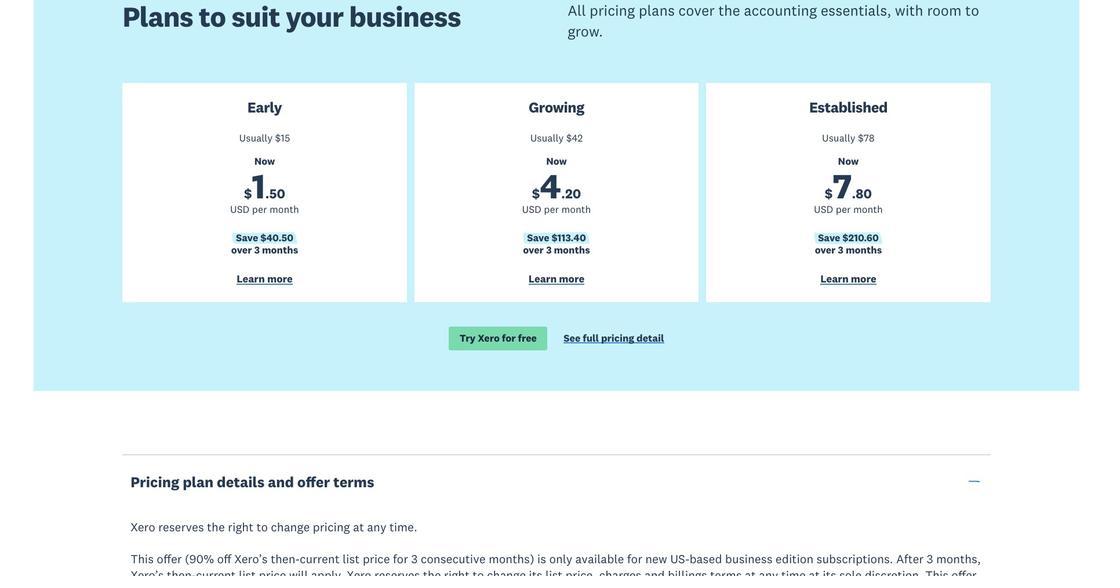 Task type: vqa. For each thing, say whether or not it's contained in the screenshot.
THE CASHBOOK
no



Task type: describe. For each thing, give the bounding box(es) containing it.
1 horizontal spatial this
[[926, 567, 949, 576]]

0 vertical spatial change
[[271, 519, 310, 535]]

(90%
[[185, 551, 214, 567]]

1 horizontal spatial then-
[[271, 551, 300, 567]]

offer inside dropdown button
[[298, 473, 330, 492]]

accounting
[[745, 1, 818, 20]]

more for 1
[[267, 272, 293, 285]]

save for 7
[[819, 231, 841, 244]]

4
[[540, 164, 562, 208]]

terms inside dropdown button
[[334, 473, 375, 492]]

80
[[856, 185, 873, 202]]

1 its from the left
[[529, 567, 543, 576]]

7
[[833, 164, 853, 208]]

0 horizontal spatial for
[[393, 551, 409, 567]]

after
[[897, 551, 924, 567]]

0 horizontal spatial at
[[353, 519, 364, 535]]

usually for 7
[[823, 132, 856, 145]]

$ down early
[[275, 132, 281, 145]]

is
[[538, 551, 547, 567]]

. for 7
[[853, 185, 856, 202]]

2 its from the left
[[823, 567, 837, 576]]

pricing inside all pricing plans cover the accounting essentials, with room to grow.
[[590, 1, 636, 20]]

0 horizontal spatial price
[[259, 567, 286, 576]]

change inside this offer (90% off xero's then-current list price for 3 consecutive months) is only available for new us-based business edition subscriptions. after 3 months, xero's then-current list price will apply. xero reserves the right to change its list price, charges and billings terms at any time at its sole discretion. this offe
[[487, 567, 526, 576]]

$ inside $ 7 . 80
[[826, 185, 833, 202]]

pricing plan details and offer terms
[[131, 473, 375, 492]]

$ inside $ 4 . 20
[[532, 185, 540, 202]]

more for 4
[[560, 272, 585, 285]]

per for 7
[[836, 203, 851, 216]]

billings
[[668, 567, 708, 576]]

50
[[270, 185, 286, 202]]

$40.50
[[261, 231, 294, 244]]

this offer (90% off xero's then-current list price for 3 consecutive months) is only available for new us-based business edition subscriptions. after 3 months, xero's then-current list price will apply. xero reserves the right to change its list price, charges and billings terms at any time at its sole discretion. this offe
[[131, 551, 989, 576]]

details
[[217, 473, 265, 492]]

only
[[550, 551, 573, 567]]

pricing plan details and offer terms button
[[123, 454, 991, 511]]

apply.
[[311, 567, 344, 576]]

learn for 4
[[529, 272, 557, 285]]

room
[[928, 1, 962, 20]]

with
[[896, 1, 924, 20]]

0 horizontal spatial current
[[196, 567, 236, 576]]

learn more for 7
[[821, 272, 877, 285]]

months,
[[937, 551, 982, 567]]

now for 7
[[839, 155, 859, 168]]

usually $ 15
[[239, 132, 290, 145]]

learn more for 4
[[529, 272, 585, 285]]

to inside this offer (90% off xero's then-current list price for 3 consecutive months) is only available for new us-based business edition subscriptions. after 3 months, xero's then-current list price will apply. xero reserves the right to change its list price, charges and billings terms at any time at its sole discretion. this offe
[[473, 567, 484, 576]]

month for 1
[[270, 203, 299, 216]]

0 horizontal spatial the
[[207, 519, 225, 535]]

save $40.50
[[236, 231, 294, 244]]

0 horizontal spatial this
[[131, 551, 154, 567]]

42
[[572, 132, 583, 145]]

pricing
[[131, 473, 180, 492]]

0 horizontal spatial any
[[367, 519, 387, 535]]

per for 4
[[544, 203, 559, 216]]

usd for 7
[[815, 203, 834, 216]]

essentials,
[[821, 1, 892, 20]]

over 3 months for 1
[[231, 244, 298, 256]]

plans
[[639, 1, 675, 20]]

learn more link for 1
[[131, 272, 399, 288]]

right inside this offer (90% off xero's then-current list price for 3 consecutive months) is only available for new us-based business edition subscriptions. after 3 months, xero's then-current list price will apply. xero reserves the right to change its list price, charges and billings terms at any time at its sole discretion. this offe
[[444, 567, 470, 576]]

per for 1
[[252, 203, 267, 216]]

and inside dropdown button
[[268, 473, 294, 492]]

time.
[[390, 519, 418, 535]]

save for 1
[[236, 231, 258, 244]]

usd for 1
[[230, 203, 250, 216]]

2 vertical spatial pricing
[[313, 519, 350, 535]]

$ 7 . 80
[[826, 164, 873, 208]]

over 3 months for 4
[[523, 244, 591, 256]]

$ down growing
[[567, 132, 572, 145]]

1 horizontal spatial list
[[343, 551, 360, 567]]

learn for 1
[[237, 272, 265, 285]]

established
[[810, 98, 888, 117]]

terms inside this offer (90% off xero's then-current list price for 3 consecutive months) is only available for new us-based business edition subscriptions. after 3 months, xero's then-current list price will apply. xero reserves the right to change its list price, charges and billings terms at any time at its sole discretion. this offe
[[711, 567, 742, 576]]

see
[[564, 332, 581, 344]]

see full pricing detail
[[564, 332, 665, 344]]

usually $ 78
[[823, 132, 875, 145]]

charges
[[600, 567, 642, 576]]

months)
[[489, 551, 535, 567]]

$ inside $ 1 . 50
[[244, 185, 252, 202]]

78
[[864, 132, 875, 145]]

try xero for free link
[[449, 326, 548, 350]]

consecutive
[[421, 551, 486, 567]]

business
[[726, 551, 773, 567]]

0 horizontal spatial xero's
[[131, 567, 164, 576]]

0 horizontal spatial then-
[[167, 567, 196, 576]]

offer inside this offer (90% off xero's then-current list price for 3 consecutive months) is only available for new us-based business edition subscriptions. after 3 months, xero's then-current list price will apply. xero reserves the right to change its list price, charges and billings terms at any time at its sole discretion. this offe
[[157, 551, 182, 567]]

$ 4 . 20
[[532, 164, 582, 208]]

2 horizontal spatial for
[[628, 551, 643, 567]]

discretion.
[[865, 567, 923, 576]]

the inside all pricing plans cover the accounting essentials, with room to grow.
[[719, 1, 741, 20]]

off
[[217, 551, 232, 567]]

$113.40
[[552, 231, 586, 244]]

to inside all pricing plans cover the accounting essentials, with room to grow.
[[966, 1, 980, 20]]

xero inside this offer (90% off xero's then-current list price for 3 consecutive months) is only available for new us-based business edition subscriptions. after 3 months, xero's then-current list price will apply. xero reserves the right to change its list price, charges and billings terms at any time at its sole discretion. this offe
[[347, 567, 372, 576]]

all
[[568, 1, 586, 20]]

usd per month for 7
[[815, 203, 884, 216]]

usually $ 42
[[531, 132, 583, 145]]

$ down established
[[859, 132, 864, 145]]



Task type: locate. For each thing, give the bounding box(es) containing it.
1 vertical spatial offer
[[157, 551, 182, 567]]

3 for 4
[[546, 244, 552, 256]]

xero reserves the right to change pricing at any time.
[[131, 519, 418, 535]]

to down consecutive
[[473, 567, 484, 576]]

months down "50"
[[262, 244, 298, 256]]

at down business
[[745, 567, 756, 576]]

save for 4
[[527, 231, 550, 244]]

1 horizontal spatial and
[[645, 567, 665, 576]]

1 horizontal spatial learn more link
[[423, 272, 691, 288]]

3 for 7
[[839, 244, 844, 256]]

any inside this offer (90% off xero's then-current list price for 3 consecutive months) is only available for new us-based business edition subscriptions. after 3 months, xero's then-current list price will apply. xero reserves the right to change its list price, charges and billings terms at any time at its sole discretion. this offe
[[760, 567, 779, 576]]

per up save $40.50
[[252, 203, 267, 216]]

change down months)
[[487, 567, 526, 576]]

list left will
[[239, 567, 256, 576]]

1 horizontal spatial month
[[562, 203, 591, 216]]

$ 1 . 50
[[244, 164, 286, 208]]

3 over from the left
[[816, 244, 836, 256]]

full
[[583, 332, 599, 344]]

1 horizontal spatial at
[[745, 567, 756, 576]]

current up "apply."
[[300, 551, 340, 567]]

months down 80
[[846, 244, 883, 256]]

3 usd from the left
[[815, 203, 834, 216]]

save $210.60
[[819, 231, 879, 244]]

and inside this offer (90% off xero's then-current list price for 3 consecutive months) is only available for new us-based business edition subscriptions. after 3 months, xero's then-current list price will apply. xero reserves the right to change its list price, charges and billings terms at any time at its sole discretion. this offe
[[645, 567, 665, 576]]

any left the time.
[[367, 519, 387, 535]]

available
[[576, 551, 625, 567]]

all pricing plans cover the accounting essentials, with room to grow.
[[568, 1, 980, 41]]

2 . from the left
[[562, 185, 566, 202]]

month
[[270, 203, 299, 216], [562, 203, 591, 216], [854, 203, 884, 216]]

over for 4
[[523, 244, 544, 256]]

3 over 3 months from the left
[[816, 244, 883, 256]]

current
[[300, 551, 340, 567], [196, 567, 236, 576]]

2 learn from the left
[[529, 272, 557, 285]]

now for 4
[[547, 155, 567, 168]]

its down is
[[529, 567, 543, 576]]

more for 7
[[852, 272, 877, 285]]

usd per month
[[230, 203, 299, 216], [523, 203, 591, 216], [815, 203, 884, 216]]

over left $210.60
[[816, 244, 836, 256]]

2 now from the left
[[547, 155, 567, 168]]

. for 1
[[266, 185, 270, 202]]

2 horizontal spatial at
[[809, 567, 820, 576]]

usually for 1
[[239, 132, 273, 145]]

0 horizontal spatial xero
[[131, 519, 155, 535]]

for up charges
[[628, 551, 643, 567]]

over for 7
[[816, 244, 836, 256]]

0 horizontal spatial over 3 months
[[231, 244, 298, 256]]

2 horizontal spatial learn more
[[821, 272, 877, 285]]

0 horizontal spatial more
[[267, 272, 293, 285]]

3 per from the left
[[836, 203, 851, 216]]

2 horizontal spatial usually
[[823, 132, 856, 145]]

cover
[[679, 1, 715, 20]]

right
[[228, 519, 254, 535], [444, 567, 470, 576]]

0 horizontal spatial usd
[[230, 203, 250, 216]]

month down "50"
[[270, 203, 299, 216]]

0 horizontal spatial its
[[529, 567, 543, 576]]

$210.60
[[843, 231, 879, 244]]

1 horizontal spatial for
[[502, 332, 516, 344]]

.
[[266, 185, 270, 202], [562, 185, 566, 202], [853, 185, 856, 202]]

try xero for free
[[460, 332, 537, 344]]

months down the 20
[[554, 244, 591, 256]]

per
[[252, 203, 267, 216], [544, 203, 559, 216], [836, 203, 851, 216]]

1 horizontal spatial months
[[554, 244, 591, 256]]

20
[[566, 185, 582, 202]]

1 horizontal spatial change
[[487, 567, 526, 576]]

0 horizontal spatial usd per month
[[230, 203, 299, 216]]

2 over from the left
[[523, 244, 544, 256]]

learn more down save $40.50
[[237, 272, 293, 285]]

its
[[529, 567, 543, 576], [823, 567, 837, 576]]

. up save $210.60
[[853, 185, 856, 202]]

learn more link for 7
[[715, 272, 983, 288]]

1 horizontal spatial usd per month
[[523, 203, 591, 216]]

usd up save $210.60
[[815, 203, 834, 216]]

new
[[646, 551, 668, 567]]

based
[[690, 551, 723, 567]]

3 learn more from the left
[[821, 272, 877, 285]]

1 horizontal spatial to
[[473, 567, 484, 576]]

3 usd per month from the left
[[815, 203, 884, 216]]

0 horizontal spatial learn more link
[[131, 272, 399, 288]]

$
[[275, 132, 281, 145], [567, 132, 572, 145], [859, 132, 864, 145], [244, 185, 252, 202], [532, 185, 540, 202], [826, 185, 833, 202]]

this
[[131, 551, 154, 567], [926, 567, 949, 576]]

0 horizontal spatial offer
[[157, 551, 182, 567]]

1 vertical spatial and
[[645, 567, 665, 576]]

0 vertical spatial and
[[268, 473, 294, 492]]

learn more for 1
[[237, 272, 293, 285]]

. up $113.40
[[562, 185, 566, 202]]

1 horizontal spatial terms
[[711, 567, 742, 576]]

1 over from the left
[[231, 244, 252, 256]]

2 usd from the left
[[523, 203, 542, 216]]

subscriptions.
[[817, 551, 894, 567]]

0 horizontal spatial now
[[255, 155, 275, 168]]

3 more from the left
[[852, 272, 877, 285]]

month down 80
[[854, 203, 884, 216]]

its left sole
[[823, 567, 837, 576]]

xero inside "link"
[[478, 332, 500, 344]]

1 horizontal spatial offer
[[298, 473, 330, 492]]

1 over 3 months from the left
[[231, 244, 298, 256]]

time
[[782, 567, 806, 576]]

us-
[[671, 551, 690, 567]]

pricing
[[590, 1, 636, 20], [602, 332, 635, 344], [313, 519, 350, 535]]

this left the "(90%" at the bottom left
[[131, 551, 154, 567]]

3
[[254, 244, 260, 256], [546, 244, 552, 256], [839, 244, 844, 256], [412, 551, 418, 567], [927, 551, 934, 567]]

more down $210.60
[[852, 272, 877, 285]]

2 vertical spatial to
[[473, 567, 484, 576]]

early
[[248, 98, 282, 117]]

now down usually $ 78
[[839, 155, 859, 168]]

save
[[236, 231, 258, 244], [527, 231, 550, 244], [819, 231, 841, 244]]

3 for 1
[[254, 244, 260, 256]]

1 per from the left
[[252, 203, 267, 216]]

per up save $210.60
[[836, 203, 851, 216]]

0 vertical spatial pricing
[[590, 1, 636, 20]]

learn
[[237, 272, 265, 285], [529, 272, 557, 285], [821, 272, 849, 285]]

learn more link down save $210.60
[[715, 272, 983, 288]]

usd up save $113.40
[[523, 203, 542, 216]]

for
[[502, 332, 516, 344], [393, 551, 409, 567], [628, 551, 643, 567]]

for down the time.
[[393, 551, 409, 567]]

the
[[719, 1, 741, 20], [207, 519, 225, 535], [423, 567, 441, 576]]

save left $210.60
[[819, 231, 841, 244]]

0 vertical spatial reserves
[[158, 519, 204, 535]]

2 horizontal spatial list
[[546, 567, 563, 576]]

1 months from the left
[[262, 244, 298, 256]]

learn for 7
[[821, 272, 849, 285]]

usually left 42
[[531, 132, 564, 145]]

0 horizontal spatial and
[[268, 473, 294, 492]]

1 . from the left
[[266, 185, 270, 202]]

plan
[[183, 473, 214, 492]]

1 horizontal spatial now
[[547, 155, 567, 168]]

2 learn more link from the left
[[423, 272, 691, 288]]

2 horizontal spatial learn more link
[[715, 272, 983, 288]]

at
[[353, 519, 364, 535], [745, 567, 756, 576], [809, 567, 820, 576]]

2 horizontal spatial over
[[816, 244, 836, 256]]

0 horizontal spatial terms
[[334, 473, 375, 492]]

xero down pricing
[[131, 519, 155, 535]]

usd per month for 1
[[230, 203, 299, 216]]

price left will
[[259, 567, 286, 576]]

1 vertical spatial right
[[444, 567, 470, 576]]

15
[[281, 132, 290, 145]]

try
[[460, 332, 476, 344]]

2 horizontal spatial usd
[[815, 203, 834, 216]]

1 horizontal spatial more
[[560, 272, 585, 285]]

and right details
[[268, 473, 294, 492]]

1 horizontal spatial learn
[[529, 272, 557, 285]]

2 per from the left
[[544, 203, 559, 216]]

0 horizontal spatial per
[[252, 203, 267, 216]]

see full pricing detail link
[[564, 332, 665, 347]]

for left free
[[502, 332, 516, 344]]

1 learn more from the left
[[237, 272, 293, 285]]

2 usually from the left
[[531, 132, 564, 145]]

0 vertical spatial terms
[[334, 473, 375, 492]]

list
[[343, 551, 360, 567], [239, 567, 256, 576], [546, 567, 563, 576]]

1 horizontal spatial .
[[562, 185, 566, 202]]

learn more down save $210.60
[[821, 272, 877, 285]]

. inside $ 4 . 20
[[562, 185, 566, 202]]

usd per month down "50"
[[230, 203, 299, 216]]

months
[[262, 244, 298, 256], [554, 244, 591, 256], [846, 244, 883, 256]]

3 learn more link from the left
[[715, 272, 983, 288]]

0 horizontal spatial usually
[[239, 132, 273, 145]]

usd left 1
[[230, 203, 250, 216]]

usd per month down the 20
[[523, 203, 591, 216]]

now down usually $ 42
[[547, 155, 567, 168]]

1 horizontal spatial any
[[760, 567, 779, 576]]

reserves inside this offer (90% off xero's then-current list price for 3 consecutive months) is only available for new us-based business edition subscriptions. after 3 months, xero's then-current list price will apply. xero reserves the right to change its list price, charges and billings terms at any time at its sole discretion. this offe
[[375, 567, 420, 576]]

1 horizontal spatial its
[[823, 567, 837, 576]]

0 horizontal spatial right
[[228, 519, 254, 535]]

1 horizontal spatial learn more
[[529, 272, 585, 285]]

reserves down the time.
[[375, 567, 420, 576]]

change up will
[[271, 519, 310, 535]]

1 now from the left
[[255, 155, 275, 168]]

2 horizontal spatial to
[[966, 1, 980, 20]]

2 horizontal spatial per
[[836, 203, 851, 216]]

1 horizontal spatial over
[[523, 244, 544, 256]]

current down off
[[196, 567, 236, 576]]

3 month from the left
[[854, 203, 884, 216]]

2 over 3 months from the left
[[523, 244, 591, 256]]

2 usd per month from the left
[[523, 203, 591, 216]]

1 vertical spatial terms
[[711, 567, 742, 576]]

1 save from the left
[[236, 231, 258, 244]]

1 vertical spatial pricing
[[602, 332, 635, 344]]

0 horizontal spatial learn more
[[237, 272, 293, 285]]

right up off
[[228, 519, 254, 535]]

3 . from the left
[[853, 185, 856, 202]]

0 horizontal spatial to
[[257, 519, 268, 535]]

1 vertical spatial reserves
[[375, 567, 420, 576]]

learn more link
[[131, 272, 399, 288], [423, 272, 691, 288], [715, 272, 983, 288]]

1 horizontal spatial xero
[[347, 567, 372, 576]]

to
[[966, 1, 980, 20], [257, 519, 268, 535], [473, 567, 484, 576]]

over left $113.40
[[523, 244, 544, 256]]

and down new
[[645, 567, 665, 576]]

. inside $ 7 . 80
[[853, 185, 856, 202]]

save left $113.40
[[527, 231, 550, 244]]

3 usually from the left
[[823, 132, 856, 145]]

now down usually $ 15
[[255, 155, 275, 168]]

0 horizontal spatial change
[[271, 519, 310, 535]]

2 month from the left
[[562, 203, 591, 216]]

then- up will
[[271, 551, 300, 567]]

0 horizontal spatial months
[[262, 244, 298, 256]]

over
[[231, 244, 252, 256], [523, 244, 544, 256], [816, 244, 836, 256]]

1 horizontal spatial usd
[[523, 203, 542, 216]]

2 horizontal spatial save
[[819, 231, 841, 244]]

and
[[268, 473, 294, 492], [645, 567, 665, 576]]

learn more link down save $113.40
[[423, 272, 691, 288]]

learn down save $40.50
[[237, 272, 265, 285]]

2 more from the left
[[560, 272, 585, 285]]

1 month from the left
[[270, 203, 299, 216]]

1 usd from the left
[[230, 203, 250, 216]]

right down consecutive
[[444, 567, 470, 576]]

1 horizontal spatial xero's
[[235, 551, 268, 567]]

$ left the 20
[[532, 185, 540, 202]]

1 learn more link from the left
[[131, 272, 399, 288]]

learn more link down save $40.50
[[131, 272, 399, 288]]

1 learn from the left
[[237, 272, 265, 285]]

per up save $113.40
[[544, 203, 559, 216]]

growing
[[529, 98, 585, 117]]

to down pricing plan details and offer terms
[[257, 519, 268, 535]]

usd
[[230, 203, 250, 216], [523, 203, 542, 216], [815, 203, 834, 216]]

the up off
[[207, 519, 225, 535]]

over left the '$40.50'
[[231, 244, 252, 256]]

3 months from the left
[[846, 244, 883, 256]]

any down business
[[760, 567, 779, 576]]

2 horizontal spatial now
[[839, 155, 859, 168]]

2 horizontal spatial usd per month
[[815, 203, 884, 216]]

at right time
[[809, 567, 820, 576]]

month for 4
[[562, 203, 591, 216]]

the right cover
[[719, 1, 741, 20]]

month for 7
[[854, 203, 884, 216]]

usd for 4
[[523, 203, 542, 216]]

$ left 80
[[826, 185, 833, 202]]

1 vertical spatial change
[[487, 567, 526, 576]]

more
[[267, 272, 293, 285], [560, 272, 585, 285], [852, 272, 877, 285]]

1 more from the left
[[267, 272, 293, 285]]

edition
[[776, 551, 814, 567]]

2 months from the left
[[554, 244, 591, 256]]

pricing up "apply."
[[313, 519, 350, 535]]

2 save from the left
[[527, 231, 550, 244]]

pricing inside see full pricing detail link
[[602, 332, 635, 344]]

free
[[518, 332, 537, 344]]

learn more link for 4
[[423, 272, 691, 288]]

to right room
[[966, 1, 980, 20]]

usually left 15
[[239, 132, 273, 145]]

. inside $ 1 . 50
[[266, 185, 270, 202]]

now
[[255, 155, 275, 168], [547, 155, 567, 168], [839, 155, 859, 168]]

1
[[252, 164, 266, 208]]

will
[[289, 567, 308, 576]]

0 horizontal spatial over
[[231, 244, 252, 256]]

pricing up grow.
[[590, 1, 636, 20]]

xero's
[[235, 551, 268, 567], [131, 567, 164, 576]]

2 horizontal spatial .
[[853, 185, 856, 202]]

usually
[[239, 132, 273, 145], [531, 132, 564, 145], [823, 132, 856, 145]]

learn more
[[237, 272, 293, 285], [529, 272, 585, 285], [821, 272, 877, 285]]

month down the 20
[[562, 203, 591, 216]]

the inside this offer (90% off xero's then-current list price for 3 consecutive months) is only available for new us-based business edition subscriptions. after 3 months, xero's then-current list price will apply. xero reserves the right to change its list price, charges and billings terms at any time at its sole discretion. this offe
[[423, 567, 441, 576]]

price,
[[566, 567, 597, 576]]

learn more down save $113.40
[[529, 272, 585, 285]]

0 horizontal spatial .
[[266, 185, 270, 202]]

xero right "apply."
[[347, 567, 372, 576]]

1 horizontal spatial save
[[527, 231, 550, 244]]

more down the '$40.50'
[[267, 272, 293, 285]]

learn down save $113.40
[[529, 272, 557, 285]]

usd per month for 4
[[523, 203, 591, 216]]

offer
[[298, 473, 330, 492], [157, 551, 182, 567]]

2 horizontal spatial the
[[719, 1, 741, 20]]

0 horizontal spatial list
[[239, 567, 256, 576]]

1 vertical spatial the
[[207, 519, 225, 535]]

3 save from the left
[[819, 231, 841, 244]]

2 horizontal spatial over 3 months
[[816, 244, 883, 256]]

2 horizontal spatial xero
[[478, 332, 500, 344]]

. for 4
[[562, 185, 566, 202]]

2 vertical spatial the
[[423, 567, 441, 576]]

the down consecutive
[[423, 567, 441, 576]]

at left the time.
[[353, 519, 364, 535]]

list up "apply."
[[343, 551, 360, 567]]

0 vertical spatial xero
[[478, 332, 500, 344]]

. up save $40.50
[[266, 185, 270, 202]]

1 usually from the left
[[239, 132, 273, 145]]

save left the '$40.50'
[[236, 231, 258, 244]]

$ left "50"
[[244, 185, 252, 202]]

now for 1
[[255, 155, 275, 168]]

detail
[[637, 332, 665, 344]]

0 horizontal spatial save
[[236, 231, 258, 244]]

1 horizontal spatial price
[[363, 551, 390, 567]]

1 vertical spatial xero
[[131, 519, 155, 535]]

usd per month down 80
[[815, 203, 884, 216]]

usually for 4
[[531, 132, 564, 145]]

1 horizontal spatial reserves
[[375, 567, 420, 576]]

1 horizontal spatial current
[[300, 551, 340, 567]]

learn down save $210.60
[[821, 272, 849, 285]]

0 vertical spatial the
[[719, 1, 741, 20]]

0 horizontal spatial month
[[270, 203, 299, 216]]

3 now from the left
[[839, 155, 859, 168]]

2 learn more from the left
[[529, 272, 585, 285]]

1 vertical spatial to
[[257, 519, 268, 535]]

months for 4
[[554, 244, 591, 256]]

usually left '78'
[[823, 132, 856, 145]]

grow.
[[568, 22, 604, 41]]

list down only
[[546, 567, 563, 576]]

reserves
[[158, 519, 204, 535], [375, 567, 420, 576]]

0 vertical spatial offer
[[298, 473, 330, 492]]

months for 1
[[262, 244, 298, 256]]

save $113.40
[[527, 231, 586, 244]]

reserves up the "(90%" at the bottom left
[[158, 519, 204, 535]]

over for 1
[[231, 244, 252, 256]]

then- down the "(90%" at the bottom left
[[167, 567, 196, 576]]

any
[[367, 519, 387, 535], [760, 567, 779, 576]]

sole
[[840, 567, 862, 576]]

1 horizontal spatial usually
[[531, 132, 564, 145]]

then-
[[271, 551, 300, 567], [167, 567, 196, 576]]

for inside "link"
[[502, 332, 516, 344]]

1 usd per month from the left
[[230, 203, 299, 216]]

pricing right full
[[602, 332, 635, 344]]

over 3 months
[[231, 244, 298, 256], [523, 244, 591, 256], [816, 244, 883, 256]]

3 learn from the left
[[821, 272, 849, 285]]

this down the months,
[[926, 567, 949, 576]]

months for 7
[[846, 244, 883, 256]]

xero right the try
[[478, 332, 500, 344]]

more down $113.40
[[560, 272, 585, 285]]

2 horizontal spatial month
[[854, 203, 884, 216]]

0 horizontal spatial reserves
[[158, 519, 204, 535]]

over 3 months for 7
[[816, 244, 883, 256]]

price down the time.
[[363, 551, 390, 567]]

1 vertical spatial any
[[760, 567, 779, 576]]

0 vertical spatial any
[[367, 519, 387, 535]]



